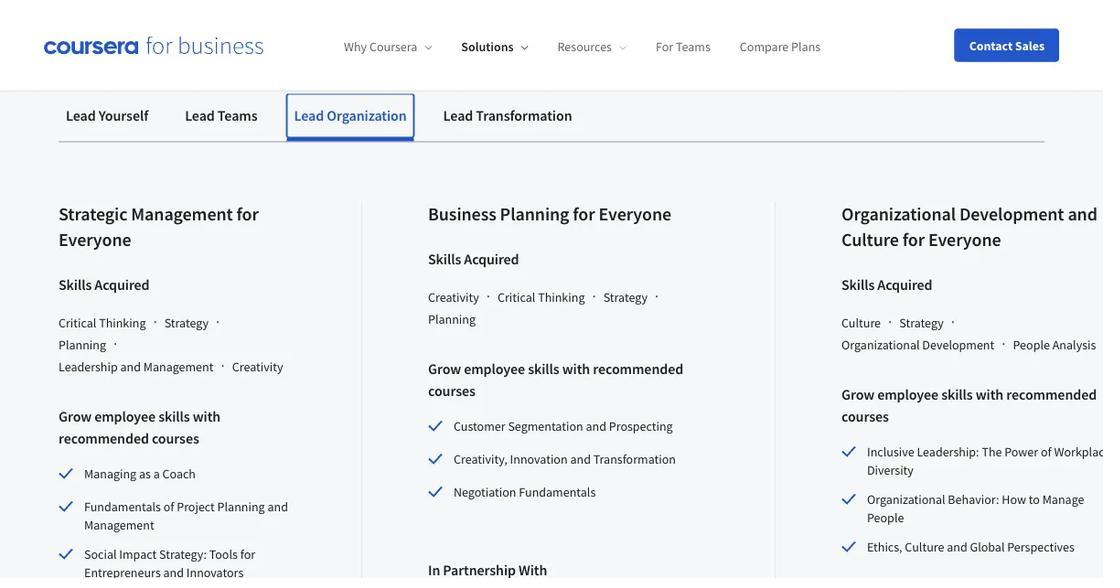 Task type: vqa. For each thing, say whether or not it's contained in the screenshot.
the middle Grow
yes



Task type: locate. For each thing, give the bounding box(es) containing it.
2 horizontal spatial employee
[[878, 386, 939, 404]]

with up coach
[[193, 408, 221, 426]]

2 horizontal spatial skills
[[942, 386, 974, 404]]

skills acquired for organizational development and culture for everyone
[[842, 276, 933, 295]]

people left analysis
[[1014, 337, 1051, 353]]

1 horizontal spatial grow
[[428, 361, 461, 379]]

lead
[[66, 107, 96, 125], [185, 107, 215, 125], [294, 107, 324, 125], [444, 107, 473, 125]]

1 horizontal spatial skills acquired
[[428, 251, 520, 269]]

thinking
[[538, 289, 585, 306], [99, 315, 146, 331]]

skills down business
[[428, 251, 462, 269]]

of inside fundamentals of project planning and management
[[164, 499, 174, 515]]

2 lead from the left
[[185, 107, 215, 125]]

2 horizontal spatial everyone
[[929, 228, 1002, 251]]

strategy inside strategy planning
[[604, 289, 648, 306]]

1 horizontal spatial people
[[1014, 337, 1051, 353]]

1 vertical spatial thinking
[[99, 315, 146, 331]]

1 vertical spatial transformation
[[594, 451, 676, 468]]

1 horizontal spatial strategy
[[604, 289, 648, 306]]

0 horizontal spatial skills
[[59, 276, 92, 295]]

skills up "strategy organizational development"
[[842, 276, 875, 295]]

0 horizontal spatial everyone
[[59, 228, 131, 251]]

0 horizontal spatial grow employee skills with recommended courses
[[59, 408, 221, 448]]

development inside organizational development and culture for everyone
[[960, 203, 1065, 226]]

of left project at bottom
[[164, 499, 174, 515]]

with up customer segmentation and prospecting
[[563, 361, 591, 379]]

organizational for organizational development and culture for everyone
[[842, 203, 957, 226]]

2 horizontal spatial acquired
[[878, 276, 933, 295]]

0 vertical spatial employee
[[464, 361, 526, 379]]

recommended up prospecting
[[593, 361, 684, 379]]

management up impact on the bottom of page
[[84, 517, 154, 534]]

2 vertical spatial courses
[[152, 430, 199, 448]]

organizational inside "strategy organizational development"
[[842, 337, 920, 353]]

recommended for strategic management for everyone
[[59, 430, 149, 448]]

3 lead from the left
[[294, 107, 324, 125]]

2 vertical spatial grow
[[59, 408, 92, 426]]

courses
[[428, 383, 476, 401], [842, 408, 890, 426], [152, 430, 199, 448]]

lead for lead organization
[[294, 107, 324, 125]]

the
[[983, 444, 1003, 460]]

skills acquired up "strategy organizational development"
[[842, 276, 933, 295]]

1 vertical spatial organizational
[[842, 337, 920, 353]]

2 vertical spatial culture
[[906, 539, 945, 556]]

0 vertical spatial critical
[[498, 289, 536, 306]]

2 horizontal spatial courses
[[842, 408, 890, 426]]

1 horizontal spatial skills
[[528, 361, 560, 379]]

grow employee skills with recommended courses up customer segmentation and prospecting
[[428, 361, 684, 401]]

teams for lead teams
[[218, 107, 258, 125]]

2 horizontal spatial grow
[[842, 386, 875, 404]]

2 vertical spatial management
[[84, 517, 154, 534]]

1 lead from the left
[[66, 107, 96, 125]]

1 horizontal spatial of
[[1042, 444, 1052, 460]]

skills acquired
[[428, 251, 520, 269], [59, 276, 150, 295], [842, 276, 933, 295]]

and inside social impact strategy: tools for entrepreneurs and innovators
[[163, 565, 184, 579]]

1 horizontal spatial skills
[[428, 251, 462, 269]]

acquired for business
[[464, 251, 520, 269]]

employee up customer
[[464, 361, 526, 379]]

critical thinking up leadership
[[59, 315, 146, 331]]

people up ethics, at the right of page
[[868, 510, 905, 526]]

with up the
[[976, 386, 1004, 404]]

innovation
[[510, 451, 568, 468]]

0 vertical spatial recommended
[[593, 361, 684, 379]]

0 horizontal spatial courses
[[152, 430, 199, 448]]

compare
[[740, 39, 789, 55]]

0 horizontal spatial critical
[[59, 315, 96, 331]]

content tabs tab list
[[59, 94, 1045, 142]]

for inside organizational development and culture for everyone
[[903, 228, 926, 251]]

why coursera
[[344, 39, 418, 55]]

compare plans
[[740, 39, 821, 55]]

0 horizontal spatial of
[[164, 499, 174, 515]]

lead left "yourself" at the top of page
[[66, 107, 96, 125]]

employee up inclusive
[[878, 386, 939, 404]]

4 lead from the left
[[444, 107, 473, 125]]

acquired up "strategy organizational development"
[[878, 276, 933, 295]]

transformation down prospecting
[[594, 451, 676, 468]]

acquired
[[464, 251, 520, 269], [95, 276, 150, 295], [878, 276, 933, 295]]

fundamentals down creativity, innovation and transformation
[[519, 484, 596, 501]]

grow up inclusive
[[842, 386, 875, 404]]

grow up customer
[[428, 361, 461, 379]]

everyone for strategic management for everyone
[[59, 228, 131, 251]]

coursera
[[370, 39, 418, 55]]

1 horizontal spatial thinking
[[538, 289, 585, 306]]

2 horizontal spatial skills acquired
[[842, 276, 933, 295]]

0 vertical spatial grow
[[428, 361, 461, 379]]

1 vertical spatial critical
[[59, 315, 96, 331]]

2 horizontal spatial with
[[976, 386, 1004, 404]]

1 vertical spatial skills
[[942, 386, 974, 404]]

acquired down business
[[464, 251, 520, 269]]

with for development
[[976, 386, 1004, 404]]

organizational inside organizational development and culture for everyone
[[842, 203, 957, 226]]

0 vertical spatial critical thinking
[[498, 289, 585, 306]]

grow employee skills with recommended courses up leadership: on the right of the page
[[842, 386, 1098, 426]]

1 vertical spatial culture
[[842, 315, 882, 331]]

organizational
[[842, 203, 957, 226], [842, 337, 920, 353], [868, 491, 946, 508]]

organization
[[327, 107, 407, 125]]

everyone
[[599, 203, 672, 226], [59, 228, 131, 251], [929, 228, 1002, 251]]

1 vertical spatial with
[[976, 386, 1004, 404]]

0 horizontal spatial creativity
[[232, 359, 283, 375]]

skills for management
[[159, 408, 190, 426]]

organizational inside 'organizational behavior: how to manage people'
[[868, 491, 946, 508]]

teams
[[676, 39, 711, 55], [218, 107, 258, 125]]

0 horizontal spatial skills acquired
[[59, 276, 150, 295]]

1 vertical spatial teams
[[218, 107, 258, 125]]

critical down the business planning for everyone
[[498, 289, 536, 306]]

recommended
[[593, 361, 684, 379], [1007, 386, 1098, 404], [59, 430, 149, 448]]

2 vertical spatial skills
[[159, 408, 190, 426]]

everyone inside "strategic management for everyone"
[[59, 228, 131, 251]]

everyone inside organizational development and culture for everyone
[[929, 228, 1002, 251]]

courses for business planning for everyone
[[428, 383, 476, 401]]

people
[[1014, 337, 1051, 353], [868, 510, 905, 526]]

of
[[1042, 444, 1052, 460], [164, 499, 174, 515]]

2 horizontal spatial skills
[[842, 276, 875, 295]]

critical
[[498, 289, 536, 306], [59, 315, 96, 331]]

fundamentals down managing
[[84, 499, 161, 515]]

recommended for business planning for everyone
[[593, 361, 684, 379]]

1 vertical spatial creativity
[[232, 359, 283, 375]]

0 horizontal spatial grow
[[59, 408, 92, 426]]

critical up leadership
[[59, 315, 96, 331]]

0 horizontal spatial employee
[[94, 408, 156, 426]]

strategy planning leadership and management
[[59, 315, 214, 375]]

courses up inclusive
[[842, 408, 890, 426]]

skills up leadership: on the right of the page
[[942, 386, 974, 404]]

0 horizontal spatial critical thinking
[[59, 315, 146, 331]]

compare plans link
[[740, 39, 821, 55]]

for
[[237, 203, 259, 226], [573, 203, 596, 226], [903, 228, 926, 251], [240, 546, 255, 563]]

0 vertical spatial transformation
[[476, 107, 573, 125]]

lead organization
[[294, 107, 407, 125]]

1 horizontal spatial acquired
[[464, 251, 520, 269]]

skills for development
[[942, 386, 974, 404]]

2 horizontal spatial recommended
[[1007, 386, 1098, 404]]

fundamentals
[[519, 484, 596, 501], [84, 499, 161, 515]]

acquired up strategy planning leadership and management
[[95, 276, 150, 295]]

0 horizontal spatial transformation
[[476, 107, 573, 125]]

skills acquired up strategy planning leadership and management
[[59, 276, 150, 295]]

2 vertical spatial employee
[[94, 408, 156, 426]]

acquired for strategic
[[95, 276, 150, 295]]

thinking up leadership
[[99, 315, 146, 331]]

project
[[177, 499, 215, 515]]

transformation
[[476, 107, 573, 125], [594, 451, 676, 468]]

behavior:
[[949, 491, 1000, 508]]

recommended up managing
[[59, 430, 149, 448]]

prospecting
[[609, 418, 673, 435]]

0 horizontal spatial skills
[[159, 408, 190, 426]]

0 vertical spatial development
[[960, 203, 1065, 226]]

how
[[1003, 491, 1027, 508]]

skills
[[428, 251, 462, 269], [59, 276, 92, 295], [842, 276, 875, 295]]

0 vertical spatial people
[[1014, 337, 1051, 353]]

0 horizontal spatial fundamentals
[[84, 499, 161, 515]]

negotiation
[[454, 484, 517, 501]]

fundamentals inside fundamentals of project planning and management
[[84, 499, 161, 515]]

strategy
[[604, 289, 648, 306], [165, 315, 209, 331], [900, 315, 944, 331]]

1 horizontal spatial fundamentals
[[519, 484, 596, 501]]

2 horizontal spatial strategy
[[900, 315, 944, 331]]

and
[[1069, 203, 1098, 226], [120, 359, 141, 375], [586, 418, 607, 435], [571, 451, 591, 468], [268, 499, 288, 515], [948, 539, 968, 556], [163, 565, 184, 579]]

1 vertical spatial recommended
[[1007, 386, 1098, 404]]

grow down leadership
[[59, 408, 92, 426]]

manage
[[1043, 491, 1085, 508]]

management inside strategy planning leadership and management
[[143, 359, 214, 375]]

0 vertical spatial skills
[[528, 361, 560, 379]]

everyone for business planning for everyone
[[599, 203, 672, 226]]

creativity
[[428, 289, 479, 306], [232, 359, 283, 375]]

0 horizontal spatial strategy
[[165, 315, 209, 331]]

skills acquired for strategic management for everyone
[[59, 276, 150, 295]]

employee up managing
[[94, 408, 156, 426]]

development
[[960, 203, 1065, 226], [923, 337, 995, 353]]

1 vertical spatial people
[[868, 510, 905, 526]]

management right leadership
[[143, 359, 214, 375]]

lead for lead teams
[[185, 107, 215, 125]]

transformation inside button
[[476, 107, 573, 125]]

1 horizontal spatial employee
[[464, 361, 526, 379]]

lead transformation
[[444, 107, 573, 125]]

to
[[1030, 491, 1041, 508]]

1 vertical spatial courses
[[842, 408, 890, 426]]

leadership:
[[918, 444, 980, 460]]

solutions
[[462, 39, 514, 55]]

1 horizontal spatial recommended
[[593, 361, 684, 379]]

social
[[84, 546, 117, 563]]

grow for business planning for everyone
[[428, 361, 461, 379]]

1 horizontal spatial teams
[[676, 39, 711, 55]]

recommended down the people analysis
[[1007, 386, 1098, 404]]

skills up segmentation
[[528, 361, 560, 379]]

skills acquired down business
[[428, 251, 520, 269]]

resources link
[[558, 39, 627, 55]]

employee
[[464, 361, 526, 379], [878, 386, 939, 404], [94, 408, 156, 426]]

sales
[[1016, 37, 1045, 54]]

lead for lead yourself
[[66, 107, 96, 125]]

strategic management for everyone
[[59, 203, 259, 251]]

1 vertical spatial management
[[143, 359, 214, 375]]

thinking down the business planning for everyone
[[538, 289, 585, 306]]

grow employee skills with recommended courses for planning
[[428, 361, 684, 401]]

1 vertical spatial employee
[[878, 386, 939, 404]]

and inside organizational development and culture for everyone
[[1069, 203, 1098, 226]]

skills up coach
[[159, 408, 190, 426]]

business planning for everyone
[[428, 203, 672, 226]]

2 vertical spatial organizational
[[868, 491, 946, 508]]

creativity,
[[454, 451, 508, 468]]

0 horizontal spatial recommended
[[59, 430, 149, 448]]

skills
[[528, 361, 560, 379], [942, 386, 974, 404], [159, 408, 190, 426]]

management inside fundamentals of project planning and management
[[84, 517, 154, 534]]

1 vertical spatial critical thinking
[[59, 315, 146, 331]]

leadership
[[59, 359, 118, 375]]

1 horizontal spatial transformation
[[594, 451, 676, 468]]

courses up customer
[[428, 383, 476, 401]]

management right strategic
[[131, 203, 233, 226]]

lead organization button
[[287, 94, 414, 138]]

critical thinking down the business planning for everyone
[[498, 289, 585, 306]]

critical thinking
[[498, 289, 585, 306], [59, 315, 146, 331]]

0 horizontal spatial teams
[[218, 107, 258, 125]]

of right power
[[1042, 444, 1052, 460]]

courses up coach
[[152, 430, 199, 448]]

lead right "yourself" at the top of page
[[185, 107, 215, 125]]

2 vertical spatial with
[[193, 408, 221, 426]]

grow employee skills with recommended courses up managing as a coach
[[59, 408, 221, 448]]

0 horizontal spatial with
[[193, 408, 221, 426]]

strategy planning
[[428, 289, 648, 328]]

strategy:
[[159, 546, 207, 563]]

0 vertical spatial with
[[563, 361, 591, 379]]

planning inside fundamentals of project planning and management
[[218, 499, 265, 515]]

1 vertical spatial of
[[164, 499, 174, 515]]

2 vertical spatial recommended
[[59, 430, 149, 448]]

development inside "strategy organizational development"
[[923, 337, 995, 353]]

0 vertical spatial organizational
[[842, 203, 957, 226]]

1 horizontal spatial with
[[563, 361, 591, 379]]

0 vertical spatial of
[[1042, 444, 1052, 460]]

planning inside strategy planning
[[428, 311, 476, 328]]

lead left organization in the left of the page
[[294, 107, 324, 125]]

culture
[[842, 228, 900, 251], [842, 315, 882, 331], [906, 539, 945, 556]]

1 vertical spatial development
[[923, 337, 995, 353]]

2 horizontal spatial grow employee skills with recommended courses
[[842, 386, 1098, 426]]

1 horizontal spatial everyone
[[599, 203, 672, 226]]

as
[[139, 466, 151, 482]]

employee for business planning for everyone
[[464, 361, 526, 379]]

with
[[563, 361, 591, 379], [976, 386, 1004, 404], [193, 408, 221, 426]]

teams inside button
[[218, 107, 258, 125]]

1 horizontal spatial critical
[[498, 289, 536, 306]]

0 vertical spatial courses
[[428, 383, 476, 401]]

lead inside "button"
[[66, 107, 96, 125]]

lead down solutions
[[444, 107, 473, 125]]

transformation down the solutions link
[[476, 107, 573, 125]]

planning for strategy planning leadership and management
[[59, 337, 106, 353]]

recommended for organizational development and culture for everyone
[[1007, 386, 1098, 404]]

1 horizontal spatial grow employee skills with recommended courses
[[428, 361, 684, 401]]

planning
[[500, 203, 570, 226], [428, 311, 476, 328], [59, 337, 106, 353], [218, 499, 265, 515]]

0 vertical spatial creativity
[[428, 289, 479, 306]]

contact sales
[[970, 37, 1045, 54]]

management
[[131, 203, 233, 226], [143, 359, 214, 375], [84, 517, 154, 534]]

grow
[[428, 361, 461, 379], [842, 386, 875, 404], [59, 408, 92, 426]]

0 vertical spatial teams
[[676, 39, 711, 55]]

0 vertical spatial culture
[[842, 228, 900, 251]]

planning inside strategy planning leadership and management
[[59, 337, 106, 353]]

0 horizontal spatial people
[[868, 510, 905, 526]]

grow employee skills with recommended courses
[[428, 361, 684, 401], [842, 386, 1098, 426], [59, 408, 221, 448]]

lead for lead transformation
[[444, 107, 473, 125]]

strategy inside "strategy organizational development"
[[900, 315, 944, 331]]

skills down strategic
[[59, 276, 92, 295]]

skills for organizational development and culture for everyone
[[842, 276, 875, 295]]

0 horizontal spatial acquired
[[95, 276, 150, 295]]

0 vertical spatial management
[[131, 203, 233, 226]]

1 horizontal spatial critical thinking
[[498, 289, 585, 306]]

1 horizontal spatial courses
[[428, 383, 476, 401]]

1 vertical spatial grow
[[842, 386, 875, 404]]



Task type: describe. For each thing, give the bounding box(es) containing it.
teams for for teams
[[676, 39, 711, 55]]

for teams
[[656, 39, 711, 55]]

customer
[[454, 418, 506, 435]]

impact
[[119, 546, 157, 563]]

contact sales button
[[955, 29, 1060, 62]]

skills for strategic management for everyone
[[59, 276, 92, 295]]

for
[[656, 39, 674, 55]]

strategy for everyone
[[604, 289, 648, 306]]

skills acquired for business planning for everyone
[[428, 251, 520, 269]]

why
[[344, 39, 367, 55]]

coach
[[163, 466, 196, 482]]

ethics,
[[868, 539, 903, 556]]

lead transformation button
[[436, 94, 580, 138]]

negotiation fundamentals
[[454, 484, 596, 501]]

people analysis
[[1014, 337, 1097, 353]]

workplac
[[1055, 444, 1104, 460]]

for inside "strategic management for everyone"
[[237, 203, 259, 226]]

managing
[[84, 466, 137, 482]]

of inside 'inclusive leadership: the power of workplac'
[[1042, 444, 1052, 460]]

people inside 'organizational behavior: how to manage people'
[[868, 510, 905, 526]]

contact
[[970, 37, 1014, 54]]

1 horizontal spatial creativity
[[428, 289, 479, 306]]

courses for strategic management for everyone
[[152, 430, 199, 448]]

strategy for culture
[[900, 315, 944, 331]]

employee for organizational development and culture for everyone
[[878, 386, 939, 404]]

creativity, innovation and transformation
[[454, 451, 676, 468]]

inclusive
[[868, 444, 915, 460]]

lead yourself button
[[59, 94, 156, 138]]

acquired for organizational
[[878, 276, 933, 295]]

analysis
[[1053, 337, 1097, 353]]

0 vertical spatial thinking
[[538, 289, 585, 306]]

business
[[428, 203, 497, 226]]

lead organization tab panel
[[59, 143, 1104, 579]]

skills for business planning for everyone
[[428, 251, 462, 269]]

grow for organizational development and culture for everyone
[[842, 386, 875, 404]]

perspectives
[[1008, 539, 1076, 556]]

0 horizontal spatial thinking
[[99, 315, 146, 331]]

grow employee skills with recommended courses for management
[[59, 408, 221, 448]]

solutions link
[[462, 39, 529, 55]]

tools
[[209, 546, 238, 563]]

strategic
[[59, 203, 128, 226]]

organizational development and culture for everyone
[[842, 203, 1098, 251]]

management inside "strategic management for everyone"
[[131, 203, 233, 226]]

inclusive leadership: the power of workplac
[[868, 444, 1104, 479]]

with for planning
[[563, 361, 591, 379]]

planning for business planning for everyone
[[500, 203, 570, 226]]

lead teams button
[[178, 94, 265, 138]]

social impact strategy: tools for entrepreneurs and innovators
[[84, 546, 255, 579]]

customer segmentation and prospecting
[[454, 418, 673, 435]]

entrepreneurs
[[84, 565, 161, 579]]

grow employee skills with recommended courses for development
[[842, 386, 1098, 426]]

segmentation
[[508, 418, 584, 435]]

for inside social impact strategy: tools for entrepreneurs and innovators
[[240, 546, 255, 563]]

and inside strategy planning leadership and management
[[120, 359, 141, 375]]

planning for strategy planning
[[428, 311, 476, 328]]

and inside fundamentals of project planning and management
[[268, 499, 288, 515]]

why coursera link
[[344, 39, 432, 55]]

with for management
[[193, 408, 221, 426]]

strategy inside strategy planning leadership and management
[[165, 315, 209, 331]]

for teams link
[[656, 39, 711, 55]]

lead teams
[[185, 107, 258, 125]]

a
[[153, 466, 160, 482]]

lead yourself
[[66, 107, 148, 125]]

yourself
[[99, 107, 148, 125]]

fundamentals of project planning and management
[[84, 499, 288, 534]]

plans
[[792, 39, 821, 55]]

organizational for organizational behavior: how to manage people
[[868, 491, 946, 508]]

employee for strategic management for everyone
[[94, 408, 156, 426]]

managing as a coach
[[84, 466, 196, 482]]

skills for planning
[[528, 361, 560, 379]]

innovators
[[187, 565, 244, 579]]

power
[[1005, 444, 1039, 460]]

ethics, culture and global perspectives
[[868, 539, 1076, 556]]

resources
[[558, 39, 612, 55]]

global
[[971, 539, 1006, 556]]

coursera for business image
[[44, 36, 264, 55]]

grow for strategic management for everyone
[[59, 408, 92, 426]]

courses for organizational development and culture for everyone
[[842, 408, 890, 426]]

culture inside organizational development and culture for everyone
[[842, 228, 900, 251]]

transformation inside lead organization tab panel
[[594, 451, 676, 468]]

organizational behavior: how to manage people
[[868, 491, 1085, 526]]

strategy organizational development
[[842, 315, 995, 353]]



